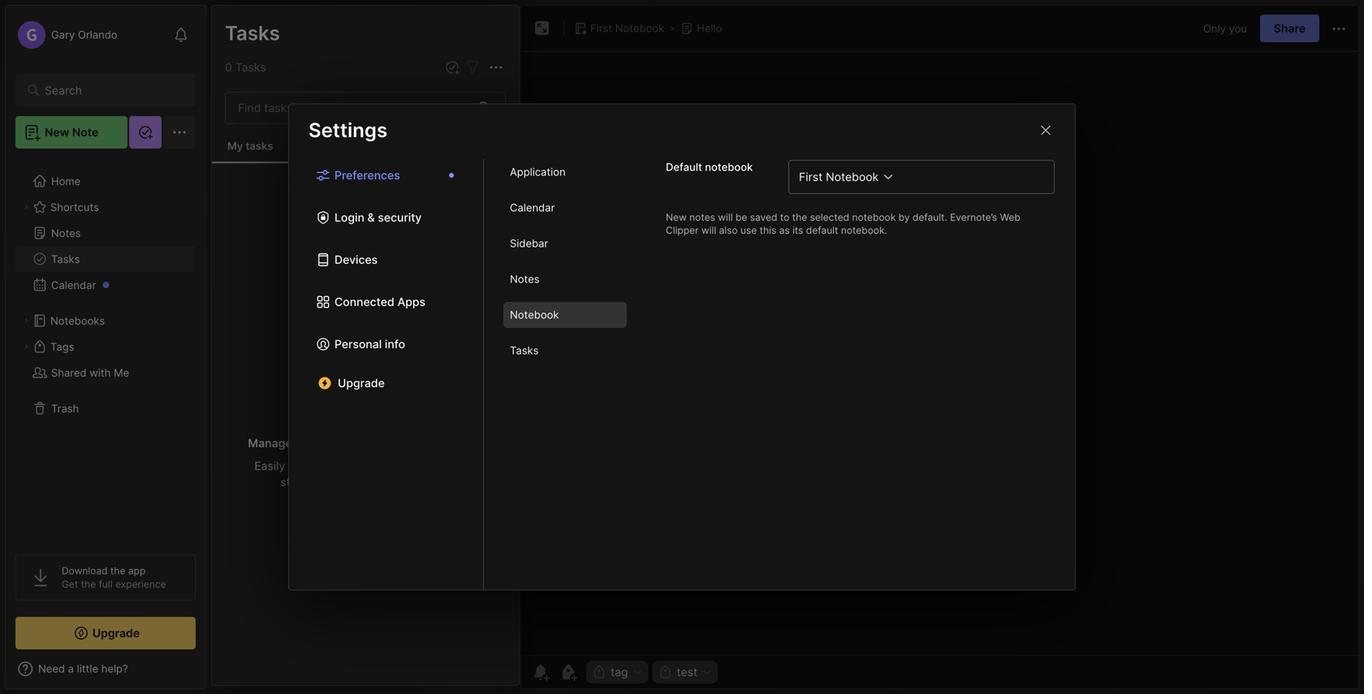 Task type: vqa. For each thing, say whether or not it's contained in the screenshot.
Region
no



Task type: locate. For each thing, give the bounding box(es) containing it.
will
[[718, 212, 733, 223], [702, 225, 716, 236]]

notebook inside new notes will be saved to the selected notebook by default. evernote's web clipper will also use this as its default notebook.
[[852, 212, 896, 223]]

None search field
[[45, 80, 174, 100]]

trash
[[51, 402, 79, 415]]

28,
[[249, 154, 264, 166]]

1 vertical spatial upgrade
[[92, 627, 140, 640]]

notes
[[224, 20, 280, 44], [51, 227, 81, 239], [510, 273, 540, 286]]

calendar tab
[[504, 195, 627, 221]]

date,
[[353, 459, 380, 473]]

0 horizontal spatial will
[[702, 225, 716, 236]]

tab list
[[289, 159, 484, 590], [484, 159, 646, 590]]

1 vertical spatial first notebook
[[799, 170, 879, 184]]

0 horizontal spatial by
[[313, 459, 326, 473]]

notebook right default
[[705, 161, 753, 173]]

upgrade for top upgrade popup button
[[338, 376, 385, 390]]

0 vertical spatial first
[[590, 22, 612, 35]]

tasks inside tab
[[510, 345, 539, 357]]

0 horizontal spatial first
[[590, 22, 612, 35]]

notes down shortcuts
[[51, 227, 81, 239]]

apps
[[398, 295, 426, 309]]

default
[[666, 161, 702, 173]]

personal info
[[335, 337, 405, 351]]

1 vertical spatial calendar
[[51, 279, 96, 291]]

test
[[272, 130, 291, 143], [677, 666, 698, 679]]

upgrade button down "info" at the left of page
[[309, 370, 464, 396]]

share
[[1274, 22, 1306, 35]]

the inside new notes will be saved to the selected notebook by default. evernote's web clipper will also use this as its default notebook.
[[792, 212, 807, 223]]

2 nov from the top
[[228, 256, 247, 268]]

0 vertical spatial upgrade button
[[309, 370, 464, 396]]

1 vertical spatial notes
[[51, 227, 81, 239]]

new task image
[[444, 59, 461, 76]]

notebook
[[705, 161, 753, 173], [852, 212, 896, 223]]

0 horizontal spatial new
[[45, 125, 69, 139]]

its
[[793, 225, 804, 236]]

first up selected
[[799, 170, 823, 184]]

by left default.
[[899, 212, 910, 223]]

assigned
[[428, 459, 477, 473]]

1 horizontal spatial first
[[799, 170, 823, 184]]

first notebook button
[[571, 17, 668, 40]]

to
[[780, 212, 790, 223]]

upgrade down personal
[[338, 376, 385, 390]]

1 horizontal spatial notes
[[224, 20, 280, 44]]

1 vertical spatial the
[[110, 565, 125, 577]]

1 vertical spatial and
[[400, 476, 420, 489]]

1 vertical spatial notebook
[[852, 212, 896, 223]]

notes for 2
[[234, 60, 264, 74]]

main element
[[0, 0, 211, 694]]

notes tab
[[504, 266, 627, 292]]

2023
[[266, 154, 291, 166], [265, 256, 289, 268]]

test inside button
[[677, 666, 698, 679]]

notes inside new notes will be saved to the selected notebook by default. evernote's web clipper will also use this as its default notebook.
[[690, 212, 715, 223]]

first
[[590, 22, 612, 35], [799, 170, 823, 184]]

0 vertical spatial calendar
[[510, 202, 555, 214]]

0 vertical spatial notebook
[[615, 22, 664, 35]]

and up the sort
[[295, 437, 316, 450]]

0 vertical spatial tasks
[[246, 140, 273, 152]]

1 horizontal spatial this
[[760, 225, 777, 236]]

notebook up tasks tab
[[510, 309, 559, 321]]

this down date,
[[349, 476, 369, 489]]

0 vertical spatial test
[[272, 130, 291, 143]]

0 vertical spatial will
[[718, 212, 733, 223]]

sidebar
[[510, 237, 548, 250]]

upgrade button
[[309, 370, 464, 396], [15, 617, 196, 650]]

be
[[736, 212, 748, 223]]

1 horizontal spatial notebook
[[852, 212, 896, 223]]

settings
[[309, 118, 388, 142]]

1 horizontal spatial the
[[110, 565, 125, 577]]

saved
[[750, 212, 778, 223]]

2023 right '28,'
[[266, 154, 291, 166]]

1 vertical spatial nov
[[228, 256, 247, 268]]

row group
[[212, 164, 519, 503]]

tree inside main element
[[6, 158, 205, 540]]

tasks
[[246, 140, 273, 152], [369, 437, 399, 450]]

notebooks
[[50, 315, 105, 327]]

home
[[51, 175, 81, 187]]

0 horizontal spatial and
[[295, 437, 316, 450]]

0 vertical spatial notes
[[224, 20, 280, 44]]

nov down "my"
[[228, 154, 247, 166]]

notebook up notebook.
[[852, 212, 896, 223]]

1 tab list from the left
[[289, 159, 484, 590]]

0 horizontal spatial calendar
[[51, 279, 96, 291]]

1 horizontal spatial test
[[677, 666, 698, 679]]

tasks down 'notes' link
[[51, 253, 80, 265]]

by left due
[[313, 459, 326, 473]]

my tasks
[[227, 140, 273, 152]]

0 vertical spatial by
[[899, 212, 910, 223]]

notebooks link
[[15, 308, 195, 334]]

1 horizontal spatial calendar
[[510, 202, 555, 214]]

upgrade
[[338, 376, 385, 390], [92, 627, 140, 640]]

notes right "0"
[[234, 60, 264, 74]]

notebook
[[615, 22, 664, 35], [826, 170, 879, 184], [510, 309, 559, 321]]

1 horizontal spatial and
[[400, 476, 420, 489]]

0 vertical spatial first notebook
[[590, 22, 664, 35]]

tasks down notebook tab
[[510, 345, 539, 357]]

tab list containing preferences
[[289, 159, 484, 590]]

1 horizontal spatial by
[[899, 212, 910, 223]]

will up also
[[718, 212, 733, 223]]

1 vertical spatial first
[[799, 170, 823, 184]]

the down "download"
[[81, 579, 96, 590]]

easily sort by due date, note, or assigned status using this view and more
[[254, 459, 477, 489]]

1 vertical spatial upgrade button
[[15, 617, 196, 650]]

default
[[806, 225, 838, 236]]

this
[[760, 225, 777, 236], [349, 476, 369, 489]]

1 nov from the top
[[228, 154, 247, 166]]

upgrade button inside main element
[[15, 617, 196, 650]]

connected apps
[[335, 295, 426, 309]]

1 vertical spatial tasks
[[369, 437, 399, 450]]

upgrade inside tab list
[[338, 376, 385, 390]]

0 vertical spatial hello
[[697, 22, 722, 35]]

first right expand note icon
[[590, 22, 612, 35]]

note window element
[[521, 5, 1360, 690]]

new inside new notes will be saved to the selected notebook by default. evernote's web clipper will also use this as its default notebook.
[[666, 212, 687, 223]]

1 vertical spatial test
[[677, 666, 698, 679]]

notes
[[234, 60, 264, 74], [690, 212, 715, 223]]

notes down sidebar
[[510, 273, 540, 286]]

notebook up selected
[[826, 170, 879, 184]]

0 horizontal spatial notes
[[51, 227, 81, 239]]

0 vertical spatial notebook
[[705, 161, 753, 173]]

app
[[128, 565, 146, 577]]

first notebook inside first notebook button
[[590, 22, 664, 35]]

1 vertical spatial this
[[349, 476, 369, 489]]

new left note
[[45, 125, 69, 139]]

0 horizontal spatial this
[[349, 476, 369, 489]]

2023 right 21,
[[265, 256, 289, 268]]

1 vertical spatial 2023
[[265, 256, 289, 268]]

2 vertical spatial notebook
[[510, 309, 559, 321]]

new up clipper
[[666, 212, 687, 223]]

2 horizontal spatial notes
[[510, 273, 540, 286]]

tasks right "0"
[[235, 61, 266, 74]]

upgrade for upgrade popup button inside main element
[[92, 627, 140, 640]]

by inside new notes will be saved to the selected notebook by default. evernote's web clipper will also use this as its default notebook.
[[899, 212, 910, 223]]

download
[[62, 565, 108, 577]]

notebook inside first notebook button
[[615, 22, 664, 35]]

tasks up 2 notes
[[225, 21, 280, 45]]

0 vertical spatial notes
[[234, 60, 264, 74]]

add a reminder image
[[531, 663, 551, 682]]

only
[[1204, 22, 1226, 35]]

tree containing home
[[6, 158, 205, 540]]

2 vertical spatial the
[[81, 579, 96, 590]]

calendar inside tab
[[510, 202, 555, 214]]

notebook left hello "button"
[[615, 22, 664, 35]]

note
[[72, 125, 98, 139]]

1 vertical spatial notebook
[[826, 170, 879, 184]]

0 horizontal spatial tasks
[[246, 140, 273, 152]]

1 horizontal spatial will
[[718, 212, 733, 223]]

2 horizontal spatial the
[[792, 212, 807, 223]]

Default notebook field
[[788, 159, 1056, 195]]

first notebook inside first notebook field
[[799, 170, 879, 184]]

0 horizontal spatial notes
[[234, 60, 264, 74]]

2 horizontal spatial notebook
[[826, 170, 879, 184]]

tree
[[6, 158, 205, 540]]

notes up 2 notes
[[224, 20, 280, 44]]

0 vertical spatial upgrade
[[338, 376, 385, 390]]

upgrade inside main element
[[92, 627, 140, 640]]

info
[[385, 337, 405, 351]]

close image
[[1036, 121, 1056, 140]]

1 horizontal spatial new
[[666, 212, 687, 223]]

1 horizontal spatial notes
[[690, 212, 715, 223]]

expand tags image
[[21, 342, 31, 352]]

new
[[45, 125, 69, 139], [666, 212, 687, 223]]

test right tag
[[677, 666, 698, 679]]

0 horizontal spatial first notebook
[[590, 22, 664, 35]]

2 tab list from the left
[[484, 159, 646, 590]]

1 horizontal spatial notebook
[[615, 22, 664, 35]]

first notebook up selected
[[799, 170, 879, 184]]

default notebook
[[666, 161, 753, 173]]

0 horizontal spatial notebook
[[510, 309, 559, 321]]

1 vertical spatial hello
[[228, 113, 254, 126]]

notes up clipper
[[690, 212, 715, 223]]

1 vertical spatial notes
[[690, 212, 715, 223]]

with
[[90, 366, 111, 379]]

upgrade button down the full
[[15, 617, 196, 650]]

calendar
[[510, 202, 555, 214], [51, 279, 96, 291]]

0 horizontal spatial upgrade button
[[15, 617, 196, 650]]

0 vertical spatial 2023
[[266, 154, 291, 166]]

use
[[741, 225, 757, 236]]

calendar up notebooks
[[51, 279, 96, 291]]

2 vertical spatial notes
[[510, 273, 540, 286]]

also
[[719, 225, 738, 236]]

1 horizontal spatial hello
[[697, 22, 722, 35]]

this down saved
[[760, 225, 777, 236]]

1 vertical spatial new
[[666, 212, 687, 223]]

add tag image
[[559, 663, 578, 682]]

0 horizontal spatial upgrade
[[92, 627, 140, 640]]

and down or
[[400, 476, 420, 489]]

0 vertical spatial and
[[295, 437, 316, 450]]

1 vertical spatial by
[[313, 459, 326, 473]]

upgrade down the full
[[92, 627, 140, 640]]

nov
[[228, 154, 247, 166], [228, 256, 247, 268]]

calendar up sidebar
[[510, 202, 555, 214]]

&
[[368, 211, 375, 225]]

1 horizontal spatial upgrade button
[[309, 370, 464, 396]]

0 vertical spatial new
[[45, 125, 69, 139]]

1 horizontal spatial upgrade
[[338, 376, 385, 390]]

the up its
[[792, 212, 807, 223]]

0 horizontal spatial hello
[[228, 113, 254, 126]]

0 vertical spatial this
[[760, 225, 777, 236]]

hello
[[697, 22, 722, 35], [228, 113, 254, 126]]

and
[[295, 437, 316, 450], [400, 476, 420, 489]]

notes inside 'tab'
[[510, 273, 540, 286]]

none search field inside main element
[[45, 80, 174, 100]]

more
[[423, 476, 450, 489]]

0 vertical spatial nov
[[228, 154, 247, 166]]

calendar inside button
[[51, 279, 96, 291]]

will left also
[[702, 225, 716, 236]]

nov left 21,
[[228, 256, 247, 268]]

this inside easily sort by due date, note, or assigned status using this view and more
[[349, 476, 369, 489]]

tab list containing application
[[484, 159, 646, 590]]

new inside main element
[[45, 125, 69, 139]]

0 vertical spatial the
[[792, 212, 807, 223]]

first notebook left hello "button"
[[590, 22, 664, 35]]

tasks inside button
[[246, 140, 273, 152]]

1 horizontal spatial tasks
[[369, 437, 399, 450]]

by
[[899, 212, 910, 223], [313, 459, 326, 473]]

test right a
[[272, 130, 291, 143]]

evernote's
[[950, 212, 998, 223]]

the up the full
[[110, 565, 125, 577]]

1 horizontal spatial first notebook
[[799, 170, 879, 184]]

easily
[[254, 459, 285, 473]]



Task type: describe. For each thing, give the bounding box(es) containing it.
Search text field
[[45, 83, 174, 98]]

test button
[[653, 661, 718, 684]]

expand note image
[[533, 19, 552, 38]]

place
[[453, 437, 483, 450]]

tag
[[611, 666, 628, 679]]

you
[[1229, 22, 1247, 35]]

notebook inside first notebook field
[[826, 170, 879, 184]]

notebook inside notebook tab
[[510, 309, 559, 321]]

0 horizontal spatial notebook
[[705, 161, 753, 173]]

as
[[779, 225, 790, 236]]

notes for new
[[690, 212, 715, 223]]

my tasks button
[[212, 131, 289, 163]]

new note
[[45, 125, 98, 139]]

tasks inside row group
[[369, 437, 399, 450]]

using
[[317, 476, 346, 489]]

me
[[114, 366, 129, 379]]

0 horizontal spatial test
[[272, 130, 291, 143]]

only you
[[1204, 22, 1247, 35]]

this is a test
[[228, 130, 291, 143]]

row group containing manage and organize tasks all in one place
[[212, 164, 519, 503]]

a
[[263, 130, 269, 143]]

sort
[[288, 459, 310, 473]]

view
[[372, 476, 397, 489]]

download the app get the full experience
[[62, 565, 166, 590]]

tab list for application
[[289, 159, 484, 590]]

login
[[335, 211, 365, 225]]

nov 28, 2023
[[228, 154, 291, 166]]

default.
[[913, 212, 948, 223]]

manage
[[248, 437, 292, 450]]

0
[[225, 61, 232, 74]]

notes inside main element
[[51, 227, 81, 239]]

note,
[[384, 459, 411, 473]]

preferences
[[335, 169, 400, 182]]

nov for nov 21, 2023
[[228, 256, 247, 268]]

nov 21, 2023
[[228, 256, 289, 268]]

hello button
[[677, 17, 725, 40]]

application
[[510, 166, 566, 178]]

0 horizontal spatial the
[[81, 579, 96, 590]]

new notes will be saved to the selected notebook by default. evernote's web clipper will also use this as its default notebook.
[[666, 212, 1021, 236]]

1 vertical spatial will
[[702, 225, 716, 236]]

notebook tab
[[504, 302, 627, 328]]

calendar for tab list containing application
[[510, 202, 555, 214]]

or
[[414, 459, 425, 473]]

shortcuts
[[50, 201, 99, 213]]

personal
[[335, 337, 382, 351]]

tasks tab
[[504, 338, 627, 364]]

get
[[62, 579, 78, 590]]

2 notes
[[224, 60, 264, 74]]

nov for nov 28, 2023
[[228, 154, 247, 166]]

my
[[227, 140, 243, 152]]

21,
[[249, 256, 262, 268]]

tab list for default notebook
[[484, 159, 646, 590]]

sidebar tab
[[504, 231, 627, 257]]

2023 for nov 28, 2023
[[266, 154, 291, 166]]

organize
[[318, 437, 366, 450]]

shared
[[51, 366, 87, 379]]

experience
[[115, 579, 166, 590]]

first inside field
[[799, 170, 823, 184]]

one
[[430, 437, 450, 450]]

is
[[252, 130, 260, 143]]

expand notebooks image
[[21, 316, 31, 326]]

notes link
[[15, 220, 195, 246]]

devices
[[335, 253, 378, 267]]

new for new note
[[45, 125, 69, 139]]

share button
[[1260, 15, 1320, 42]]

by inside easily sort by due date, note, or assigned status using this view and more
[[313, 459, 326, 473]]

login & security
[[335, 211, 422, 225]]

2023 for nov 21, 2023
[[265, 256, 289, 268]]

application tab
[[504, 159, 627, 185]]

security
[[378, 211, 422, 225]]

tasks inside button
[[51, 253, 80, 265]]

full
[[99, 579, 113, 590]]

status
[[281, 476, 314, 489]]

Find tasks… text field
[[228, 95, 469, 121]]

web
[[1000, 212, 1021, 223]]

shared with me link
[[15, 360, 195, 386]]

new for new notes will be saved to the selected notebook by default. evernote's web clipper will also use this as its default notebook.
[[666, 212, 687, 223]]

first inside button
[[590, 22, 612, 35]]

trash link
[[15, 396, 195, 422]]

all
[[402, 437, 414, 450]]

tag button
[[586, 661, 649, 684]]

due
[[330, 459, 350, 473]]

hello inside "button"
[[697, 22, 722, 35]]

manage and organize tasks all in one place
[[248, 437, 483, 450]]

connected
[[335, 295, 395, 309]]

shared with me
[[51, 366, 129, 379]]

untitled
[[228, 234, 268, 246]]

0 tasks
[[225, 61, 266, 74]]

notebook.
[[841, 225, 888, 236]]

shortcuts button
[[15, 194, 195, 220]]

calendar button
[[15, 272, 195, 298]]

selected
[[810, 212, 850, 223]]

tags button
[[15, 334, 195, 360]]

this inside new notes will be saved to the selected notebook by default. evernote's web clipper will also use this as its default notebook.
[[760, 225, 777, 236]]

tasks button
[[15, 246, 195, 272]]

home link
[[15, 168, 196, 194]]

clipper
[[666, 225, 699, 236]]

tags
[[50, 341, 74, 353]]

and inside easily sort by due date, note, or assigned status using this view and more
[[400, 476, 420, 489]]

Note Editor text field
[[521, 51, 1359, 655]]

calendar for calendar button
[[51, 279, 96, 291]]

this
[[228, 130, 249, 143]]



